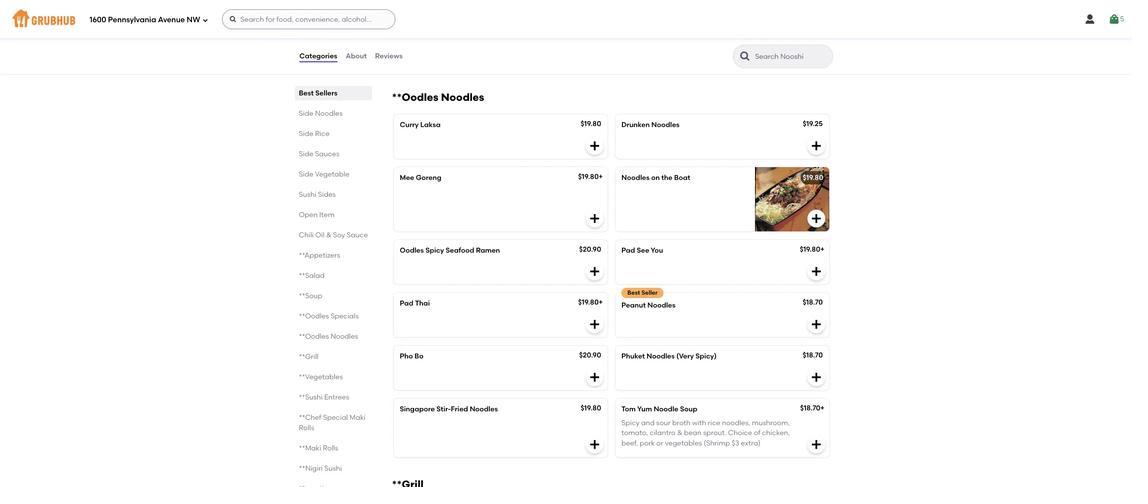 Task type: vqa. For each thing, say whether or not it's contained in the screenshot.
the right TODAY
no



Task type: describe. For each thing, give the bounding box(es) containing it.
$18.70 +
[[800, 404, 825, 413]]

**salad
[[299, 272, 325, 280]]

phuket noodles (very spicy)
[[622, 352, 717, 361]]

svg image inside the 5 button
[[1109, 13, 1121, 25]]

pad for pad see you
[[622, 246, 635, 255]]

1 vertical spatial fried
[[451, 405, 468, 414]]

noodles inside **oodles noodles tab
[[331, 333, 358, 341]]

0 vertical spatial fried
[[417, 33, 434, 41]]

**sushi
[[299, 394, 323, 402]]

noodles,
[[722, 419, 751, 428]]

about
[[346, 52, 367, 60]]

singapore stir-fried noodles
[[400, 405, 498, 414]]

Search Nooshi search field
[[754, 52, 830, 61]]

svg image for curry laksa
[[589, 140, 601, 152]]

noodles inside best seller peanut noodles
[[648, 301, 676, 310]]

2 vertical spatial $18.70
[[800, 404, 821, 413]]

on
[[652, 174, 660, 182]]

side rice
[[299, 130, 330, 138]]

oodles spicy seafood ramen
[[400, 246, 500, 255]]

svg image for pad thai
[[589, 319, 601, 331]]

item
[[319, 211, 335, 219]]

tomato,
[[622, 429, 648, 438]]

bean
[[684, 429, 702, 438]]

$19.80 + for pad see you
[[800, 245, 825, 254]]

yum
[[638, 405, 652, 414]]

(spicy)
[[452, 33, 476, 41]]

**vegetables
[[299, 373, 343, 382]]

mee goreng
[[400, 174, 442, 182]]

singapore
[[400, 405, 435, 414]]

chili oil & soy sauce
[[299, 231, 368, 240]]

svg image for mee goreng
[[589, 213, 601, 225]]

pad see you
[[622, 246, 663, 255]]

**oodles for **oodles noodles tab
[[299, 333, 329, 341]]

mushroom,
[[752, 419, 790, 428]]

categories
[[299, 52, 337, 60]]

noodles on the boat image
[[755, 167, 830, 232]]

seller
[[642, 289, 658, 296]]

0 vertical spatial **oodles
[[392, 91, 439, 103]]

1600
[[90, 15, 106, 24]]

1 horizontal spatial **oodles noodles
[[392, 91, 484, 103]]

0 horizontal spatial sushi
[[299, 191, 317, 199]]

(shrimp
[[704, 439, 730, 448]]

pho
[[400, 352, 413, 361]]

vegetable
[[315, 170, 350, 179]]

or
[[657, 439, 664, 448]]

specials
[[331, 312, 359, 321]]

reviews button
[[375, 39, 403, 74]]

avenue
[[158, 15, 185, 24]]

chili oil & soy sauce tab
[[299, 230, 368, 241]]

sushi sides
[[299, 191, 336, 199]]

**nigiri sushi
[[299, 465, 342, 473]]

pennsylvania
[[108, 15, 156, 24]]

chicken,
[[762, 429, 790, 438]]

and
[[642, 419, 655, 428]]

open item tab
[[299, 210, 368, 220]]

search icon image
[[740, 50, 751, 62]]

sauce
[[347, 231, 368, 240]]

0 vertical spatial spicy
[[426, 246, 444, 255]]

side rice tab
[[299, 129, 368, 139]]

Search for food, convenience, alcohol... search field
[[222, 9, 395, 29]]

$19.80 + for thai fried rice (spicy)
[[578, 32, 603, 40]]

5
[[1121, 15, 1125, 23]]

of
[[754, 429, 761, 438]]

curry laksa
[[400, 121, 441, 129]]

soy
[[333, 231, 345, 240]]

sushi sides tab
[[299, 190, 368, 200]]

**soup
[[299, 292, 322, 300]]

**maki rolls
[[299, 445, 338, 453]]

seafood
[[446, 246, 474, 255]]

**grill
[[299, 353, 319, 361]]

& inside the 'spicy and sour broth with rice noodles, mushroom, tomato, cilantro & bean sprout. choice of chicken, beef, pork or vegetables (shrimp $3 extra)'
[[677, 429, 683, 438]]

stir-
[[437, 405, 451, 414]]

best for seller
[[628, 289, 640, 296]]

**nigiri
[[299, 465, 323, 473]]

$19.80 + for mee goreng
[[578, 173, 603, 181]]

side vegetable tab
[[299, 169, 368, 180]]

sour
[[657, 419, 671, 428]]

open item
[[299, 211, 335, 219]]

special
[[323, 414, 348, 422]]

vegetables
[[665, 439, 702, 448]]

svg image for pho bo
[[589, 372, 601, 384]]

1 vertical spatial thai
[[415, 299, 430, 308]]

see
[[637, 246, 650, 255]]

open
[[299, 211, 318, 219]]

best seller peanut noodles
[[622, 289, 676, 310]]

tom
[[622, 405, 636, 414]]

0 vertical spatial thai
[[400, 33, 415, 41]]

**chef special maki rolls tab
[[299, 413, 368, 434]]

$3
[[732, 439, 740, 448]]

best sellers
[[299, 89, 338, 98]]

main navigation navigation
[[0, 0, 1133, 39]]

1 horizontal spatial rolls
[[323, 445, 338, 453]]

thai fried rice (spicy)
[[400, 33, 476, 41]]

side sauces
[[299, 150, 340, 158]]

noodles on the boat
[[622, 174, 691, 182]]

rice
[[708, 419, 721, 428]]

1600 pennsylvania avenue nw
[[90, 15, 200, 24]]

+ for pad thai
[[599, 298, 603, 307]]

sides
[[318, 191, 336, 199]]

side for side rice
[[299, 130, 314, 138]]

chili
[[299, 231, 314, 240]]

+ for pad see you
[[821, 245, 825, 254]]

sprout.
[[704, 429, 727, 438]]



Task type: locate. For each thing, give the bounding box(es) containing it.
the
[[662, 174, 673, 182]]

mee
[[400, 174, 414, 182]]

best left sellers
[[299, 89, 314, 98]]

side sauces tab
[[299, 149, 368, 159]]

1 vertical spatial pad
[[400, 299, 414, 308]]

drunken noodles
[[622, 121, 680, 129]]

3 side from the top
[[299, 150, 314, 158]]

**sushi entrees tab
[[299, 393, 368, 403]]

nw
[[187, 15, 200, 24]]

0 vertical spatial rolls
[[299, 424, 314, 433]]

noodles inside side noodles tab
[[315, 109, 343, 118]]

best for sellers
[[299, 89, 314, 98]]

sushi
[[299, 191, 317, 199], [325, 465, 342, 473]]

fried
[[417, 33, 434, 41], [451, 405, 468, 414]]

4 side from the top
[[299, 170, 314, 179]]

peanut
[[622, 301, 646, 310]]

pad for pad thai
[[400, 299, 414, 308]]

boat
[[674, 174, 691, 182]]

**nigiri sushi tab
[[299, 464, 368, 474]]

side noodles tab
[[299, 108, 368, 119]]

maki
[[350, 414, 366, 422]]

sellers
[[315, 89, 338, 98]]

& right oil
[[326, 231, 332, 240]]

0 vertical spatial **oodles noodles
[[392, 91, 484, 103]]

**oodles noodles down "**oodles specials"
[[299, 333, 358, 341]]

side up the sushi sides
[[299, 170, 314, 179]]

fried right singapore
[[451, 405, 468, 414]]

**oodles up **grill
[[299, 333, 329, 341]]

pad
[[622, 246, 635, 255], [400, 299, 414, 308]]

2 side from the top
[[299, 130, 314, 138]]

**grill tab
[[299, 352, 368, 362]]

broth
[[673, 419, 691, 428]]

**oodles down the '**soup'
[[299, 312, 329, 321]]

0 horizontal spatial best
[[299, 89, 314, 98]]

oil
[[315, 231, 325, 240]]

fried left (spicy) on the left
[[417, 33, 434, 41]]

1 horizontal spatial sushi
[[325, 465, 342, 473]]

1 vertical spatial **oodles noodles
[[299, 333, 358, 341]]

tab
[[299, 484, 368, 488]]

1 vertical spatial $18.70
[[803, 351, 823, 360]]

extra)
[[741, 439, 761, 448]]

$19.80 +
[[578, 32, 603, 40], [578, 173, 603, 181], [800, 245, 825, 254], [578, 298, 603, 307]]

1 vertical spatial sushi
[[325, 465, 342, 473]]

0 horizontal spatial fried
[[417, 33, 434, 41]]

cilantro
[[650, 429, 676, 438]]

2 $20.90 from the top
[[579, 351, 601, 360]]

(very
[[677, 352, 694, 361]]

spicy right 'oodles'
[[426, 246, 444, 255]]

**oodles inside tab
[[299, 333, 329, 341]]

categories button
[[299, 39, 338, 74]]

oodles
[[400, 246, 424, 255]]

**appetizers
[[299, 251, 340, 260]]

choice
[[728, 429, 752, 438]]

0 horizontal spatial rolls
[[299, 424, 314, 433]]

0 horizontal spatial **oodles noodles
[[299, 333, 358, 341]]

rolls inside **chef special maki rolls
[[299, 424, 314, 433]]

$20.90
[[579, 245, 601, 254], [579, 351, 601, 360]]

spicy inside the 'spicy and sour broth with rice noodles, mushroom, tomato, cilantro & bean sprout. choice of chicken, beef, pork or vegetables (shrimp $3 extra)'
[[622, 419, 640, 428]]

best
[[299, 89, 314, 98], [628, 289, 640, 296]]

sushi left sides
[[299, 191, 317, 199]]

svg image for pad see you
[[811, 266, 823, 278]]

side
[[299, 109, 314, 118], [299, 130, 314, 138], [299, 150, 314, 158], [299, 170, 314, 179]]

rolls right **maki
[[323, 445, 338, 453]]

reviews
[[375, 52, 403, 60]]

thai
[[400, 33, 415, 41], [415, 299, 430, 308]]

0 horizontal spatial pad
[[400, 299, 414, 308]]

1 vertical spatial rolls
[[323, 445, 338, 453]]

best up peanut
[[628, 289, 640, 296]]

with
[[692, 419, 706, 428]]

you
[[651, 246, 663, 255]]

rice left (spicy) on the left
[[435, 33, 450, 41]]

side for side sauces
[[299, 150, 314, 158]]

0 horizontal spatial rice
[[315, 130, 330, 138]]

**chef
[[299, 414, 322, 422]]

side left sauces
[[299, 150, 314, 158]]

**sushi entrees
[[299, 394, 349, 402]]

1 vertical spatial &
[[677, 429, 683, 438]]

entrees
[[324, 394, 349, 402]]

1 vertical spatial spicy
[[622, 419, 640, 428]]

pho bo
[[400, 352, 424, 361]]

side up the side rice
[[299, 109, 314, 118]]

1 horizontal spatial spicy
[[622, 419, 640, 428]]

$20.90 for pad
[[579, 245, 601, 254]]

beef,
[[622, 439, 638, 448]]

1 vertical spatial rice
[[315, 130, 330, 138]]

0 vertical spatial $20.90
[[579, 245, 601, 254]]

spicy
[[426, 246, 444, 255], [622, 419, 640, 428]]

svg image for noodles on the boat
[[811, 213, 823, 225]]

sushi down **maki rolls tab
[[325, 465, 342, 473]]

tom yum noodle soup
[[622, 405, 698, 414]]

1 horizontal spatial &
[[677, 429, 683, 438]]

1 horizontal spatial rice
[[435, 33, 450, 41]]

pork
[[640, 439, 655, 448]]

&
[[326, 231, 332, 240], [677, 429, 683, 438]]

best inside best seller peanut noodles
[[628, 289, 640, 296]]

rolls down **chef
[[299, 424, 314, 433]]

**oodles noodles up the laksa on the top of the page
[[392, 91, 484, 103]]

best sellers tab
[[299, 88, 368, 99]]

phuket
[[622, 352, 645, 361]]

bo
[[415, 352, 424, 361]]

0 vertical spatial best
[[299, 89, 314, 98]]

1 $20.90 from the top
[[579, 245, 601, 254]]

0 vertical spatial rice
[[435, 33, 450, 41]]

0 vertical spatial pad
[[622, 246, 635, 255]]

curry
[[400, 121, 419, 129]]

**oodles inside tab
[[299, 312, 329, 321]]

**oodles up curry laksa
[[392, 91, 439, 103]]

pad thai
[[400, 299, 430, 308]]

side for side noodles
[[299, 109, 314, 118]]

spicy up 'tomato,'
[[622, 419, 640, 428]]

goreng
[[416, 174, 442, 182]]

side vegetable
[[299, 170, 350, 179]]

**salad tab
[[299, 271, 368, 281]]

0 vertical spatial $18.70
[[803, 298, 823, 307]]

1 horizontal spatial pad
[[622, 246, 635, 255]]

rice inside tab
[[315, 130, 330, 138]]

$20.90 for phuket
[[579, 351, 601, 360]]

1 horizontal spatial best
[[628, 289, 640, 296]]

0 vertical spatial sushi
[[299, 191, 317, 199]]

**maki rolls tab
[[299, 444, 368, 454]]

svg image
[[1084, 13, 1096, 25], [589, 140, 601, 152], [589, 213, 601, 225], [811, 213, 823, 225], [811, 266, 823, 278], [589, 319, 601, 331], [811, 319, 823, 331], [589, 372, 601, 384], [811, 372, 823, 384], [811, 439, 823, 451]]

side up side sauces
[[299, 130, 314, 138]]

ramen
[[476, 246, 500, 255]]

& down broth
[[677, 429, 683, 438]]

svg image inside "main navigation" navigation
[[1084, 13, 1096, 25]]

svg image for phuket noodles (very spicy)
[[811, 372, 823, 384]]

**oodles noodles tab
[[299, 332, 368, 342]]

**oodles specials tab
[[299, 311, 368, 322]]

2 vertical spatial **oodles
[[299, 333, 329, 341]]

0 horizontal spatial &
[[326, 231, 332, 240]]

+ for mee goreng
[[599, 173, 603, 181]]

1 side from the top
[[299, 109, 314, 118]]

$19.80 + for pad thai
[[578, 298, 603, 307]]

sauces
[[315, 150, 340, 158]]

1 vertical spatial best
[[628, 289, 640, 296]]

svg image
[[1109, 13, 1121, 25], [229, 15, 237, 23], [202, 17, 208, 23], [811, 140, 823, 152], [589, 266, 601, 278], [589, 439, 601, 451]]

spicy)
[[696, 352, 717, 361]]

0 vertical spatial &
[[326, 231, 332, 240]]

best inside tab
[[299, 89, 314, 98]]

**vegetables tab
[[299, 372, 368, 383]]

soup
[[680, 405, 698, 414]]

5 button
[[1109, 10, 1125, 28]]

side noodles
[[299, 109, 343, 118]]

about button
[[345, 39, 367, 74]]

1 vertical spatial **oodles
[[299, 312, 329, 321]]

**maki
[[299, 445, 321, 453]]

& inside tab
[[326, 231, 332, 240]]

rice
[[435, 33, 450, 41], [315, 130, 330, 138]]

**soup tab
[[299, 291, 368, 301]]

**oodles specials
[[299, 312, 359, 321]]

noodle
[[654, 405, 679, 414]]

**appetizers tab
[[299, 250, 368, 261]]

1 vertical spatial $20.90
[[579, 351, 601, 360]]

rice down side noodles
[[315, 130, 330, 138]]

**oodles noodles inside tab
[[299, 333, 358, 341]]

drunken
[[622, 121, 650, 129]]

1 horizontal spatial fried
[[451, 405, 468, 414]]

0 horizontal spatial spicy
[[426, 246, 444, 255]]

side for side vegetable
[[299, 170, 314, 179]]

$19.25
[[803, 120, 823, 128]]

**oodles for **oodles specials tab
[[299, 312, 329, 321]]

$19.80
[[578, 32, 599, 40], [581, 120, 601, 128], [578, 173, 599, 181], [803, 174, 824, 182], [800, 245, 821, 254], [578, 298, 599, 307], [581, 404, 601, 413]]

**chef special maki rolls
[[299, 414, 366, 433]]



